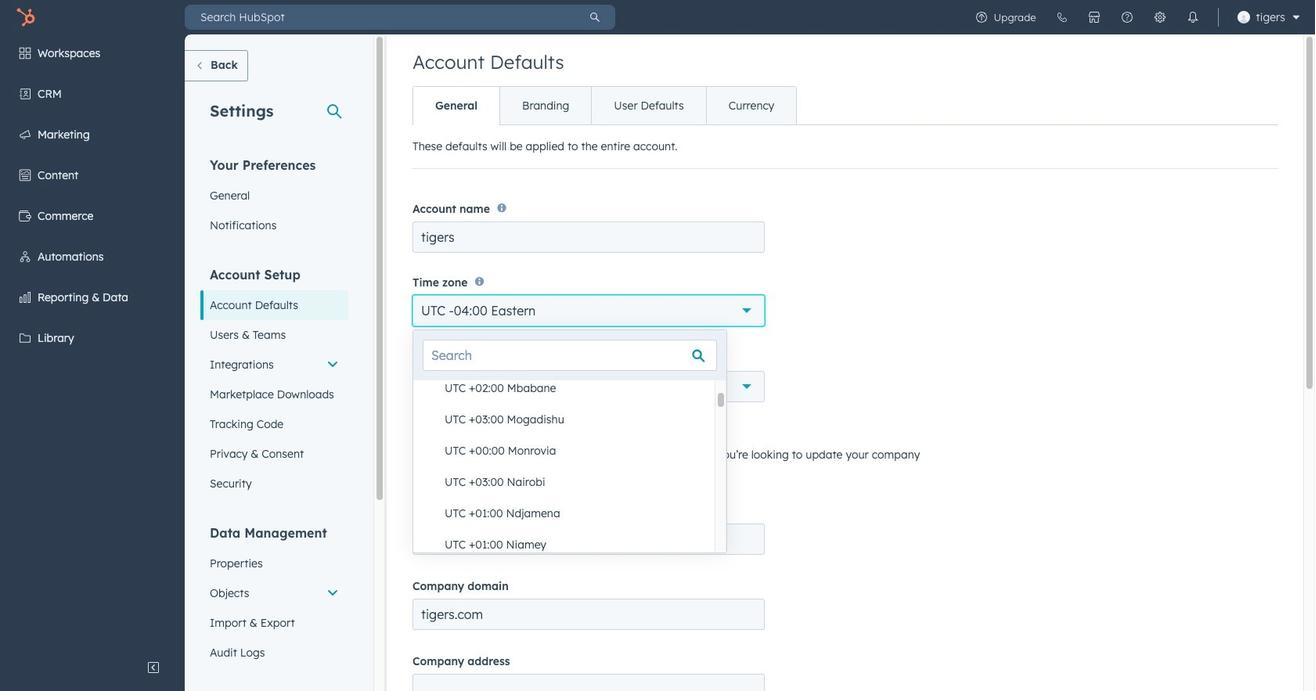 Task type: describe. For each thing, give the bounding box(es) containing it.
help image
[[1121, 11, 1133, 23]]

marketplaces image
[[1088, 11, 1101, 23]]

1 horizontal spatial menu
[[965, 0, 1306, 34]]

your preferences element
[[200, 157, 348, 240]]

howard n/a image
[[1238, 11, 1250, 23]]

0 horizontal spatial menu
[[0, 34, 185, 652]]



Task type: vqa. For each thing, say whether or not it's contained in the screenshot.
second Link opens in a new window icon from the top of the page
no



Task type: locate. For each thing, give the bounding box(es) containing it.
Search search field
[[423, 340, 717, 371]]

data management element
[[200, 525, 348, 668]]

navigation
[[413, 86, 797, 125]]

None text field
[[413, 524, 765, 555], [413, 599, 765, 630], [413, 524, 765, 555], [413, 599, 765, 630]]

menu
[[965, 0, 1306, 34], [0, 34, 185, 652]]

None text field
[[413, 222, 765, 253], [413, 674, 765, 691], [413, 222, 765, 253], [413, 674, 765, 691]]

notifications image
[[1187, 11, 1199, 23]]

Search HubSpot search field
[[185, 5, 575, 30]]

list box
[[413, 373, 727, 561]]

account setup element
[[200, 266, 348, 499]]

settings image
[[1154, 11, 1166, 23]]

None field
[[413, 330, 727, 561]]



